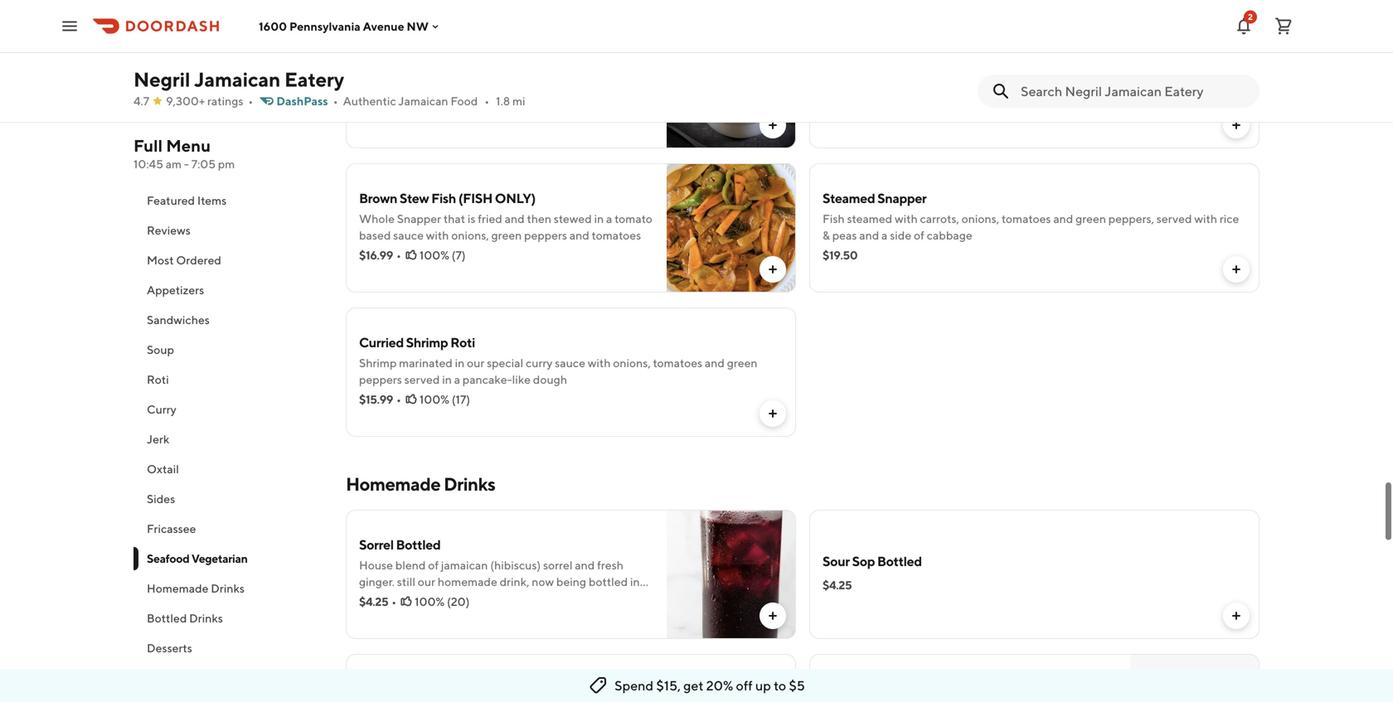 Task type: locate. For each thing, give the bounding box(es) containing it.
served inside steamed snapper fish steamed with carrots, onions, tomatoes and green peppers, served with rice & peas and a side of cabbage $19.50
[[1157, 212, 1193, 226]]

avenue
[[363, 19, 405, 33]]

add item to cart image for brown stew fish (fish only)
[[767, 263, 780, 276]]

-
[[184, 157, 189, 171]]

0 vertical spatial our
[[467, 68, 485, 81]]

0 horizontal spatial served
[[405, 373, 440, 387]]

100% for blend
[[415, 595, 445, 609]]

a left tomato at the left
[[607, 212, 613, 226]]

2 horizontal spatial bottled
[[878, 554, 922, 570]]

2 vertical spatial fish
[[823, 212, 845, 226]]

0 vertical spatial homemade
[[346, 474, 441, 495]]

sour sop bottled
[[823, 554, 922, 570]]

shrimp
[[441, 46, 483, 62], [359, 68, 397, 81], [406, 335, 448, 351], [359, 356, 397, 370]]

jamaican up ratings
[[194, 68, 281, 91]]

jerk
[[147, 433, 170, 446]]

roti inside curried shrimp roti shrimp marinated in our special curry sauce with onions, tomatoes and green peppers served in a pancake-like dough
[[451, 335, 475, 351]]

1 vertical spatial served
[[405, 373, 440, 387]]

sop
[[853, 554, 875, 570]]

1 vertical spatial a
[[882, 229, 888, 242]]

&
[[823, 229, 831, 242]]

1 vertical spatial sauce
[[393, 229, 424, 242]]

1 marinated from the top
[[399, 68, 453, 81]]

open menu image
[[60, 16, 80, 36]]

2 curry from the top
[[526, 356, 553, 370]]

1 horizontal spatial jamaican
[[399, 94, 449, 108]]

tomatoes inside curried shrimp roti shrimp marinated in our special curry sauce with onions, tomatoes and green peppers served in a pancake-like dough
[[653, 356, 703, 370]]

1 vertical spatial fish
[[432, 190, 456, 206]]

roti down soup
[[147, 373, 169, 387]]

served
[[1157, 212, 1193, 226], [405, 373, 440, 387]]

curry up jerk
[[147, 403, 177, 417]]

peppers inside curried shrimp roti shrimp marinated in our special curry sauce with onions, tomatoes and green peppers served in a pancake-like dough
[[359, 373, 402, 387]]

of inside steamed snapper fish steamed with carrots, onions, tomatoes and green peppers, served with rice & peas and a side of cabbage $19.50
[[914, 229, 925, 242]]

sandwiches button
[[134, 305, 326, 335]]

1 horizontal spatial roti
[[451, 335, 475, 351]]

0 horizontal spatial homemade
[[147, 582, 209, 596]]

onions, inside side of curry shrimp shrimp marinated in our special curry sauce with onions, tomatoes and green peppers. $14.50
[[613, 68, 651, 81]]

seafood
[[147, 552, 190, 566]]

special up peppers.
[[487, 68, 524, 81]]

menu
[[166, 136, 211, 156]]

snapper
[[878, 190, 927, 206], [397, 212, 441, 226]]

add item to cart image
[[767, 263, 780, 276], [1231, 263, 1244, 276], [767, 610, 780, 623]]

1 vertical spatial special
[[487, 356, 524, 370]]

$4.25 down the ginger.
[[359, 595, 389, 609]]

roti up pancake-
[[451, 335, 475, 351]]

1 vertical spatial marinated
[[399, 356, 453, 370]]

homemade drinks down seafood vegetarian
[[147, 582, 245, 596]]

only)
[[495, 190, 536, 206]]

100% left (20)
[[415, 595, 445, 609]]

special up like
[[487, 356, 524, 370]]

drinks up jamaican
[[444, 474, 496, 495]]

food
[[451, 94, 478, 108]]

fish inside steamed snapper fish steamed with carrots, onions, tomatoes and green peppers, served with rice & peas and a side of cabbage $19.50
[[823, 212, 845, 226]]

2 vertical spatial 100%
[[415, 595, 445, 609]]

1 vertical spatial homemade
[[147, 582, 209, 596]]

curry
[[526, 68, 553, 81], [526, 356, 553, 370]]

get
[[684, 678, 704, 694]]

1 vertical spatial of
[[428, 559, 439, 573]]

fish inside brown stew fish (fish only) whole snapper that is fried and then stewed in a tomato based sauce with onions, green peppers and tomatoes
[[432, 190, 456, 206]]

0 horizontal spatial roti
[[147, 373, 169, 387]]

marinated
[[399, 68, 453, 81], [399, 356, 453, 370]]

0 horizontal spatial of
[[428, 559, 439, 573]]

1 vertical spatial drinks
[[211, 582, 245, 596]]

2 vertical spatial drinks
[[189, 612, 223, 626]]

curry inside curried shrimp roti shrimp marinated in our special curry sauce with onions, tomatoes and green peppers served in a pancake-like dough
[[526, 356, 553, 370]]

1 vertical spatial curry
[[526, 356, 553, 370]]

of right the side
[[914, 229, 925, 242]]

• down the ginger.
[[392, 595, 397, 609]]

1 horizontal spatial homemade drinks
[[346, 474, 496, 495]]

bottled right sop
[[878, 554, 922, 570]]

0 vertical spatial special
[[487, 68, 524, 81]]

side
[[359, 46, 385, 62]]

1 vertical spatial peppers
[[524, 229, 568, 242]]

our right still
[[418, 575, 436, 589]]

2 vertical spatial peppers
[[359, 373, 402, 387]]

homemade up bottled drinks
[[147, 582, 209, 596]]

100% (7)
[[420, 249, 466, 262]]

our up peppers.
[[467, 68, 485, 81]]

1 horizontal spatial snapper
[[878, 190, 927, 206]]

$14.50
[[359, 104, 394, 118]]

• for $16.99 •
[[397, 249, 401, 262]]

1.8
[[496, 94, 510, 108]]

1 vertical spatial carrots,
[[921, 212, 960, 226]]

1 vertical spatial roti
[[147, 373, 169, 387]]

100%
[[420, 249, 450, 262], [420, 393, 450, 407], [415, 595, 445, 609]]

1 horizontal spatial a
[[607, 212, 613, 226]]

house
[[359, 559, 393, 573]]

0 vertical spatial carrots,
[[921, 76, 960, 90]]

that
[[444, 212, 466, 226]]

0 vertical spatial curry
[[526, 68, 553, 81]]

• right $16.99 at the left of the page
[[397, 249, 401, 262]]

1 horizontal spatial of
[[914, 229, 925, 242]]

green inside curried shrimp roti shrimp marinated in our special curry sauce with onions, tomatoes and green peppers served in a pancake-like dough
[[727, 356, 758, 370]]

9,300+
[[166, 94, 205, 108]]

0 vertical spatial bottled
[[396, 537, 441, 553]]

1 horizontal spatial served
[[1157, 212, 1193, 226]]

0 horizontal spatial homemade drinks
[[147, 582, 245, 596]]

2 carrots, from the top
[[921, 212, 960, 226]]

sorrel bottled image
[[667, 510, 797, 640]]

in
[[455, 68, 465, 81], [595, 212, 604, 226], [455, 356, 465, 370], [442, 373, 452, 387], [631, 575, 640, 589]]

fresh
[[597, 559, 624, 573]]

0 horizontal spatial snapper
[[397, 212, 441, 226]]

0 vertical spatial 100%
[[420, 249, 450, 262]]

shrimp right curried in the left top of the page
[[406, 335, 448, 351]]

dashpass •
[[277, 94, 338, 108]]

snapper up the side
[[878, 190, 927, 206]]

100% left (7)
[[420, 249, 450, 262]]

in up food
[[455, 68, 465, 81]]

of right blend
[[428, 559, 439, 573]]

snapper inside steamed snapper fish steamed with carrots, onions, tomatoes and green peppers, served with rice & peas and a side of cabbage $19.50
[[878, 190, 927, 206]]

$4.25 down sour
[[823, 579, 852, 592]]

bottled up desserts
[[147, 612, 187, 626]]

bottled up blend
[[396, 537, 441, 553]]

special
[[487, 68, 524, 81], [487, 356, 524, 370]]

mi
[[513, 94, 526, 108]]

1 vertical spatial our
[[467, 356, 485, 370]]

100% left (17)
[[420, 393, 450, 407]]

• right $15.99
[[397, 393, 402, 407]]

0 vertical spatial marinated
[[399, 68, 453, 81]]

1 vertical spatial bottled
[[878, 554, 922, 570]]

sauce
[[555, 68, 586, 81], [393, 229, 424, 242], [555, 356, 586, 370]]

roti button
[[134, 365, 326, 395]]

authentic jamaican food • 1.8 mi
[[343, 94, 526, 108]]

0 horizontal spatial peppers
[[359, 373, 402, 387]]

marinated inside curried shrimp roti shrimp marinated in our special curry sauce with onions, tomatoes and green peppers served in a pancake-like dough
[[399, 356, 453, 370]]

2 horizontal spatial peppers
[[1109, 76, 1152, 90]]

onions,
[[613, 68, 651, 81], [962, 76, 1000, 90], [962, 212, 1000, 226], [452, 229, 489, 242], [613, 356, 651, 370]]

roti
[[451, 335, 475, 351], [147, 373, 169, 387]]

peppers.
[[466, 84, 512, 98]]

add item to cart image for sorrel bottled
[[767, 610, 780, 623]]

1600
[[259, 19, 287, 33]]

curry button
[[134, 395, 326, 425]]

homemade up sorrel
[[346, 474, 441, 495]]

snapper down 'stew' at the left top
[[397, 212, 441, 226]]

0 vertical spatial served
[[1157, 212, 1193, 226]]

0 vertical spatial roti
[[451, 335, 475, 351]]

cabbage
[[927, 229, 973, 242]]

bottled
[[396, 537, 441, 553], [878, 554, 922, 570], [147, 612, 187, 626]]

$19.50
[[823, 249, 858, 262]]

desserts
[[147, 642, 192, 656]]

fish for steamed snapper
[[823, 212, 845, 226]]

then
[[527, 212, 552, 226]]

in inside side of curry shrimp shrimp marinated in our special curry sauce with onions, tomatoes and green peppers. $14.50
[[455, 68, 465, 81]]

100% for (fish
[[420, 249, 450, 262]]

0 vertical spatial jamaican
[[194, 68, 281, 91]]

a left the side
[[882, 229, 888, 242]]

1 vertical spatial jamaican
[[399, 94, 449, 108]]

add item to cart image
[[767, 119, 780, 132], [1231, 119, 1244, 132], [767, 407, 780, 421], [1231, 610, 1244, 623]]

spend $15, get 20% off up to $5
[[615, 678, 806, 694]]

with inside curried shrimp roti shrimp marinated in our special curry sauce with onions, tomatoes and green peppers served in a pancake-like dough
[[588, 356, 611, 370]]

sorrel bottled house blend of jamaican (hibiscus) sorrel and fresh ginger. still our homemade drink, now being bottled in house.
[[359, 537, 640, 606]]

like
[[512, 373, 531, 387]]

fish
[[823, 76, 845, 90], [432, 190, 456, 206], [823, 212, 845, 226]]

(fish
[[459, 190, 493, 206]]

0 vertical spatial sauce
[[555, 68, 586, 81]]

1 horizontal spatial curry
[[405, 46, 438, 62]]

fish for brown stew fish (fish only)
[[432, 190, 456, 206]]

jamaican
[[441, 559, 488, 573]]

roti inside button
[[147, 373, 169, 387]]

pancake-
[[463, 373, 512, 387]]

served right peppers,
[[1157, 212, 1193, 226]]

• for dashpass •
[[333, 94, 338, 108]]

drinks up bottled drinks button
[[211, 582, 245, 596]]

2 horizontal spatial a
[[882, 229, 888, 242]]

0 horizontal spatial $4.25
[[359, 595, 389, 609]]

steamed
[[848, 76, 893, 90], [848, 212, 893, 226]]

1 steamed from the top
[[848, 76, 893, 90]]

2 steamed from the top
[[848, 212, 893, 226]]

$15.99
[[359, 393, 393, 407]]

and inside side of curry shrimp shrimp marinated in our special curry sauce with onions, tomatoes and green peppers. $14.50
[[411, 84, 431, 98]]

in right stewed
[[595, 212, 604, 226]]

2 marinated from the top
[[399, 356, 453, 370]]

jamaican left food
[[399, 94, 449, 108]]

jamaican
[[194, 68, 281, 91], [399, 94, 449, 108]]

our up pancake-
[[467, 356, 485, 370]]

fish steamed with carrots, onions, tomatoes and green peppers
[[823, 76, 1152, 90]]

off
[[736, 678, 753, 694]]

our
[[467, 68, 485, 81], [467, 356, 485, 370], [418, 575, 436, 589]]

2 special from the top
[[487, 356, 524, 370]]

reviews
[[147, 224, 191, 237]]

special inside side of curry shrimp shrimp marinated in our special curry sauce with onions, tomatoes and green peppers. $14.50
[[487, 68, 524, 81]]

a inside steamed snapper fish steamed with carrots, onions, tomatoes and green peppers, served with rice & peas and a side of cabbage $19.50
[[882, 229, 888, 242]]

marinated up authentic jamaican food • 1.8 mi
[[399, 68, 453, 81]]

$5
[[789, 678, 806, 694]]

0 vertical spatial steamed
[[848, 76, 893, 90]]

0 horizontal spatial bottled
[[147, 612, 187, 626]]

2 vertical spatial bottled
[[147, 612, 187, 626]]

2 vertical spatial sauce
[[555, 356, 586, 370]]

homemade drinks up sorrel
[[346, 474, 496, 495]]

special inside curried shrimp roti shrimp marinated in our special curry sauce with onions, tomatoes and green peppers served in a pancake-like dough
[[487, 356, 524, 370]]

0 vertical spatial $4.25
[[823, 579, 852, 592]]

marinated up 100% (17)
[[399, 356, 453, 370]]

green
[[1076, 76, 1107, 90], [433, 84, 464, 98], [1076, 212, 1107, 226], [492, 229, 522, 242], [727, 356, 758, 370]]

desserts button
[[134, 634, 326, 664]]

bottled drinks
[[147, 612, 223, 626]]

steamed
[[823, 190, 876, 206]]

with inside brown stew fish (fish only) whole snapper that is fried and then stewed in a tomato based sauce with onions, green peppers and tomatoes
[[426, 229, 449, 242]]

pennsylvania
[[290, 19, 361, 33]]

nw
[[407, 19, 429, 33]]

1 horizontal spatial bottled
[[396, 537, 441, 553]]

being
[[557, 575, 587, 589]]

0 vertical spatial snapper
[[878, 190, 927, 206]]

1 vertical spatial steamed
[[848, 212, 893, 226]]

0 vertical spatial a
[[607, 212, 613, 226]]

1 vertical spatial 100%
[[420, 393, 450, 407]]

1 curry from the top
[[526, 68, 553, 81]]

and inside sorrel bottled house blend of jamaican (hibiscus) sorrel and fresh ginger. still our homemade drink, now being bottled in house.
[[575, 559, 595, 573]]

a up (17)
[[454, 373, 461, 387]]

1 vertical spatial snapper
[[397, 212, 441, 226]]

onions, inside curried shrimp roti shrimp marinated in our special curry sauce with onions, tomatoes and green peppers served in a pancake-like dough
[[613, 356, 651, 370]]

•
[[248, 94, 253, 108], [333, 94, 338, 108], [485, 94, 490, 108], [397, 249, 401, 262], [397, 393, 402, 407], [392, 595, 397, 609]]

1 vertical spatial $4.25
[[359, 595, 389, 609]]

0 horizontal spatial jamaican
[[194, 68, 281, 91]]

1 horizontal spatial $4.25
[[823, 579, 852, 592]]

sides button
[[134, 485, 326, 514]]

appetizers
[[147, 283, 204, 297]]

2 vertical spatial a
[[454, 373, 461, 387]]

• down eatery at the left top
[[333, 94, 338, 108]]

peppers inside brown stew fish (fish only) whole snapper that is fried and then stewed in a tomato based sauce with onions, green peppers and tomatoes
[[524, 229, 568, 242]]

drinks down homemade drinks button
[[189, 612, 223, 626]]

served up 100% (17)
[[405, 373, 440, 387]]

0 horizontal spatial curry
[[147, 403, 177, 417]]

2 vertical spatial our
[[418, 575, 436, 589]]

curry inside side of curry shrimp shrimp marinated in our special curry sauce with onions, tomatoes and green peppers. $14.50
[[405, 46, 438, 62]]

1 vertical spatial homemade drinks
[[147, 582, 245, 596]]

0 vertical spatial of
[[914, 229, 925, 242]]

1 special from the top
[[487, 68, 524, 81]]

curry right of
[[405, 46, 438, 62]]

in right bottled
[[631, 575, 640, 589]]

0 vertical spatial homemade drinks
[[346, 474, 496, 495]]

most ordered button
[[134, 246, 326, 275]]

0 horizontal spatial a
[[454, 373, 461, 387]]

ordered
[[176, 253, 222, 267]]

a
[[607, 212, 613, 226], [882, 229, 888, 242], [454, 373, 461, 387]]

appetizers button
[[134, 275, 326, 305]]

1 horizontal spatial peppers
[[524, 229, 568, 242]]

0 vertical spatial curry
[[405, 46, 438, 62]]

• down negril jamaican eatery
[[248, 94, 253, 108]]

1 vertical spatial curry
[[147, 403, 177, 417]]

our inside curried shrimp roti shrimp marinated in our special curry sauce with onions, tomatoes and green peppers served in a pancake-like dough
[[467, 356, 485, 370]]



Task type: describe. For each thing, give the bounding box(es) containing it.
in up pancake-
[[455, 356, 465, 370]]

100% for shrimp
[[420, 393, 450, 407]]

oxtail
[[147, 463, 179, 476]]

brown stew fish (fish only) image
[[667, 163, 797, 293]]

• for $4.25 •
[[392, 595, 397, 609]]

fruit punch bottled image
[[1131, 655, 1260, 703]]

ratings
[[207, 94, 243, 108]]

now
[[532, 575, 554, 589]]

still
[[397, 575, 416, 589]]

drink,
[[500, 575, 530, 589]]

our inside sorrel bottled house blend of jamaican (hibiscus) sorrel and fresh ginger. still our homemade drink, now being bottled in house.
[[418, 575, 436, 589]]

green inside side of curry shrimp shrimp marinated in our special curry sauce with onions, tomatoes and green peppers. $14.50
[[433, 84, 464, 98]]

steamed inside steamed snapper fish steamed with carrots, onions, tomatoes and green peppers, served with rice & peas and a side of cabbage $19.50
[[848, 212, 893, 226]]

of
[[388, 46, 403, 62]]

sides
[[147, 492, 175, 506]]

reviews button
[[134, 216, 326, 246]]

side of curry shrimp image
[[667, 19, 797, 149]]

0 items, open order cart image
[[1275, 16, 1294, 36]]

0 vertical spatial drinks
[[444, 474, 496, 495]]

marinated inside side of curry shrimp shrimp marinated in our special curry sauce with onions, tomatoes and green peppers. $14.50
[[399, 68, 453, 81]]

stewed
[[554, 212, 592, 226]]

negril jamaican eatery
[[134, 68, 344, 91]]

carrots, inside steamed snapper fish steamed with carrots, onions, tomatoes and green peppers, served with rice & peas and a side of cabbage $19.50
[[921, 212, 960, 226]]

vegetarian
[[192, 552, 248, 566]]

am
[[166, 157, 182, 171]]

$16.99 •
[[359, 249, 401, 262]]

2
[[1249, 12, 1254, 22]]

items
[[197, 194, 227, 207]]

1 horizontal spatial homemade
[[346, 474, 441, 495]]

a inside brown stew fish (fish only) whole snapper that is fried and then stewed in a tomato based sauce with onions, green peppers and tomatoes
[[607, 212, 613, 226]]

shrimp down curried in the left top of the page
[[359, 356, 397, 370]]

4.7
[[134, 94, 149, 108]]

jamaican for negril
[[194, 68, 281, 91]]

curried
[[359, 335, 404, 351]]

(7)
[[452, 249, 466, 262]]

100% (20)
[[415, 595, 470, 609]]

curry inside side of curry shrimp shrimp marinated in our special curry sauce with onions, tomatoes and green peppers. $14.50
[[526, 68, 553, 81]]

onions, inside brown stew fish (fish only) whole snapper that is fried and then stewed in a tomato based sauce with onions, green peppers and tomatoes
[[452, 229, 489, 242]]

of inside sorrel bottled house blend of jamaican (hibiscus) sorrel and fresh ginger. still our homemade drink, now being bottled in house.
[[428, 559, 439, 573]]

green inside steamed snapper fish steamed with carrots, onions, tomatoes and green peppers, served with rice & peas and a side of cabbage $19.50
[[1076, 212, 1107, 226]]

drinks for homemade drinks button
[[211, 582, 245, 596]]

homemade drinks button
[[134, 574, 326, 604]]

Item Search search field
[[1021, 82, 1247, 100]]

7:05
[[191, 157, 216, 171]]

sauce inside side of curry shrimp shrimp marinated in our special curry sauce with onions, tomatoes and green peppers. $14.50
[[555, 68, 586, 81]]

and inside curried shrimp roti shrimp marinated in our special curry sauce with onions, tomatoes and green peppers served in a pancake-like dough
[[705, 356, 725, 370]]

$16.99
[[359, 249, 393, 262]]

soup button
[[134, 335, 326, 365]]

in inside brown stew fish (fish only) whole snapper that is fried and then stewed in a tomato based sauce with onions, green peppers and tomatoes
[[595, 212, 604, 226]]

full
[[134, 136, 163, 156]]

dashpass
[[277, 94, 328, 108]]

to
[[774, 678, 787, 694]]

soup
[[147, 343, 174, 357]]

(17)
[[452, 393, 470, 407]]

tomatoes inside steamed snapper fish steamed with carrots, onions, tomatoes and green peppers, served with rice & peas and a side of cabbage $19.50
[[1002, 212, 1052, 226]]

dough
[[533, 373, 568, 387]]

shrimp down side
[[359, 68, 397, 81]]

in up 100% (17)
[[442, 373, 452, 387]]

jamaican for authentic
[[399, 94, 449, 108]]

sandwiches
[[147, 313, 210, 327]]

bottled inside sorrel bottled house blend of jamaican (hibiscus) sorrel and fresh ginger. still our homemade drink, now being bottled in house.
[[396, 537, 441, 553]]

featured items button
[[134, 186, 326, 216]]

with inside side of curry shrimp shrimp marinated in our special curry sauce with onions, tomatoes and green peppers. $14.50
[[588, 68, 611, 81]]

rice
[[1220, 212, 1240, 226]]

0 vertical spatial peppers
[[1109, 76, 1152, 90]]

$15,
[[657, 678, 681, 694]]

negril
[[134, 68, 190, 91]]

stew
[[400, 190, 429, 206]]

served inside curried shrimp roti shrimp marinated in our special curry sauce with onions, tomatoes and green peppers served in a pancake-like dough
[[405, 373, 440, 387]]

steamed snapper fish steamed with carrots, onions, tomatoes and green peppers, served with rice & peas and a side of cabbage $19.50
[[823, 190, 1240, 262]]

green inside brown stew fish (fish only) whole snapper that is fried and then stewed in a tomato based sauce with onions, green peppers and tomatoes
[[492, 229, 522, 242]]

10:45
[[134, 157, 163, 171]]

• left 1.8
[[485, 94, 490, 108]]

featured
[[147, 194, 195, 207]]

fricassee button
[[134, 514, 326, 544]]

eatery
[[285, 68, 344, 91]]

pm
[[218, 157, 235, 171]]

sour
[[823, 554, 850, 570]]

ginger.
[[359, 575, 395, 589]]

tomatoes inside brown stew fish (fish only) whole snapper that is fried and then stewed in a tomato based sauce with onions, green peppers and tomatoes
[[592, 229, 642, 242]]

1 carrots, from the top
[[921, 76, 960, 90]]

1600 pennsylvania avenue nw button
[[259, 19, 442, 33]]

$4.25 for $4.25 •
[[359, 595, 389, 609]]

homemade
[[438, 575, 498, 589]]

a inside curried shrimp roti shrimp marinated in our special curry sauce with onions, tomatoes and green peppers served in a pancake-like dough
[[454, 373, 461, 387]]

in inside sorrel bottled house blend of jamaican (hibiscus) sorrel and fresh ginger. still our homemade drink, now being bottled in house.
[[631, 575, 640, 589]]

notification bell image
[[1235, 16, 1255, 36]]

bottled drinks button
[[134, 604, 326, 634]]

side
[[890, 229, 912, 242]]

100% (17)
[[420, 393, 470, 407]]

$4.25 •
[[359, 595, 397, 609]]

0 vertical spatial fish
[[823, 76, 845, 90]]

tomatoes inside side of curry shrimp shrimp marinated in our special curry sauce with onions, tomatoes and green peppers. $14.50
[[359, 84, 409, 98]]

(20)
[[447, 595, 470, 609]]

sauce inside brown stew fish (fish only) whole snapper that is fried and then stewed in a tomato based sauce with onions, green peppers and tomatoes
[[393, 229, 424, 242]]

9,300+ ratings •
[[166, 94, 253, 108]]

oxtail button
[[134, 455, 326, 485]]

$4.25 for $4.25
[[823, 579, 852, 592]]

brown
[[359, 190, 397, 206]]

curried shrimp roti shrimp marinated in our special curry sauce with onions, tomatoes and green peppers served in a pancake-like dough
[[359, 335, 758, 387]]

shrimp up peppers.
[[441, 46, 483, 62]]

house.
[[359, 592, 394, 606]]

our inside side of curry shrimp shrimp marinated in our special curry sauce with onions, tomatoes and green peppers. $14.50
[[467, 68, 485, 81]]

based
[[359, 229, 391, 242]]

authentic
[[343, 94, 396, 108]]

• for $15.99 •
[[397, 393, 402, 407]]

most
[[147, 253, 174, 267]]

whole
[[359, 212, 395, 226]]

sauce inside curried shrimp roti shrimp marinated in our special curry sauce with onions, tomatoes and green peppers served in a pancake-like dough
[[555, 356, 586, 370]]

bottled inside bottled drinks button
[[147, 612, 187, 626]]

peas
[[833, 229, 858, 242]]

(hibiscus)
[[491, 559, 541, 573]]

curry inside the curry button
[[147, 403, 177, 417]]

homemade inside button
[[147, 582, 209, 596]]

drinks for bottled drinks button
[[189, 612, 223, 626]]

snapper inside brown stew fish (fish only) whole snapper that is fried and then stewed in a tomato based sauce with onions, green peppers and tomatoes
[[397, 212, 441, 226]]

$15.99 •
[[359, 393, 402, 407]]

peppers,
[[1109, 212, 1155, 226]]

is
[[468, 212, 476, 226]]

homemade drinks inside button
[[147, 582, 245, 596]]

onions, inside steamed snapper fish steamed with carrots, onions, tomatoes and green peppers, served with rice & peas and a side of cabbage $19.50
[[962, 212, 1000, 226]]

tomato
[[615, 212, 653, 226]]



Task type: vqa. For each thing, say whether or not it's contained in the screenshot.
Vegetarian
yes



